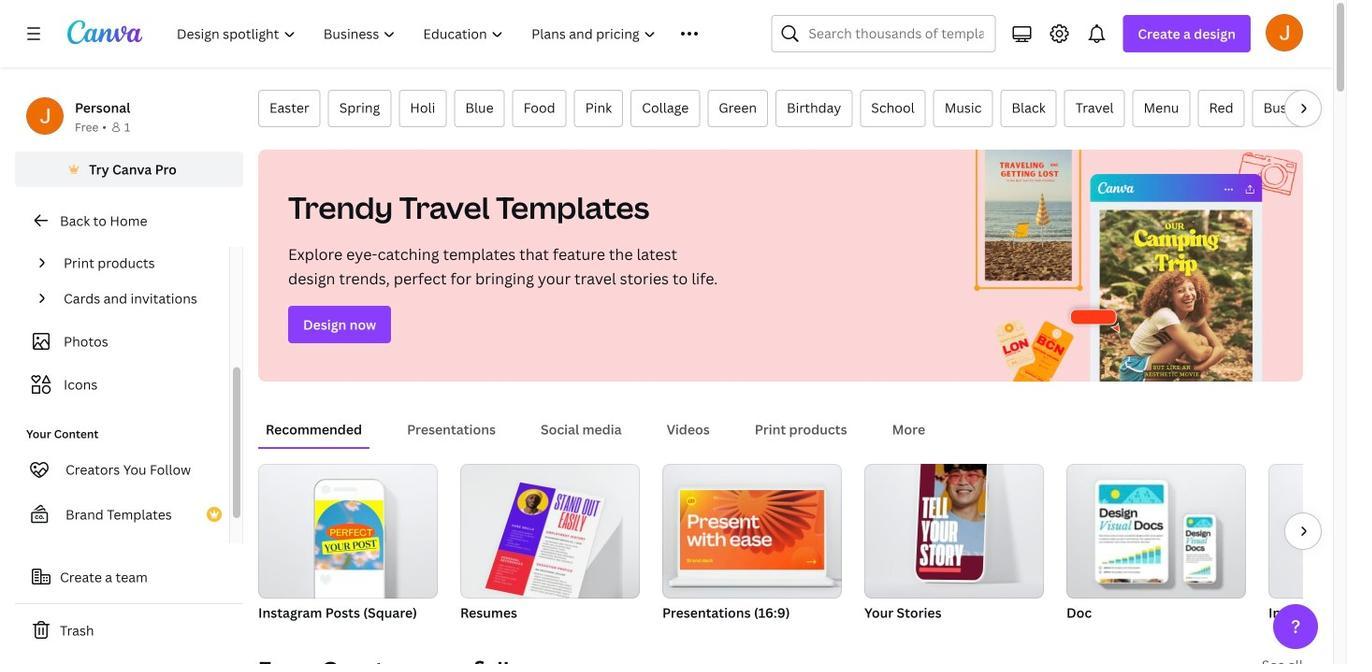 Task type: describe. For each thing, give the bounding box(es) containing it.
jeremy miller image
[[1266, 14, 1303, 51]]

instagram story image
[[1269, 464, 1347, 599]]



Task type: locate. For each thing, give the bounding box(es) containing it.
resume image
[[460, 464, 640, 599], [485, 483, 606, 607]]

doc image
[[1067, 464, 1246, 599], [1067, 464, 1246, 599]]

instagram post (square) image
[[258, 464, 438, 599], [315, 500, 383, 570]]

Search search field
[[809, 16, 984, 51]]

your story image
[[916, 453, 987, 581], [865, 464, 1044, 599]]

None search field
[[771, 15, 996, 52]]

trendy travel templates image
[[955, 150, 1303, 382]]

presentation (16:9) image
[[662, 464, 842, 599], [680, 490, 825, 570]]

top level navigation element
[[165, 15, 726, 52], [165, 15, 726, 52]]



Task type: vqa. For each thing, say whether or not it's contained in the screenshot.
Side Panel tab list
no



